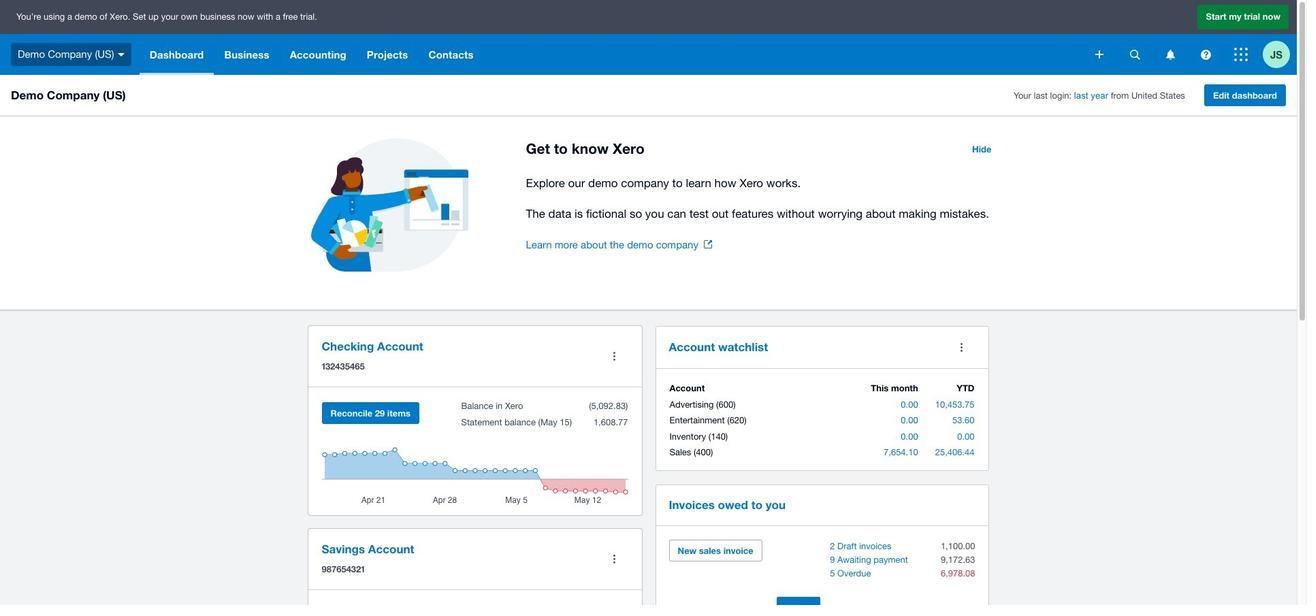 Task type: vqa. For each thing, say whether or not it's contained in the screenshot.
'banner'
yes



Task type: describe. For each thing, give the bounding box(es) containing it.
manage menu toggle image
[[601, 546, 628, 573]]

manage menu toggle image
[[601, 343, 628, 370]]



Task type: locate. For each thing, give the bounding box(es) containing it.
banner
[[0, 0, 1297, 75]]

svg image
[[1235, 48, 1248, 61], [1130, 49, 1140, 60], [1166, 49, 1175, 60], [1201, 49, 1211, 60], [1096, 50, 1104, 59], [118, 53, 124, 56]]

intro banner body element
[[526, 174, 1000, 223]]



